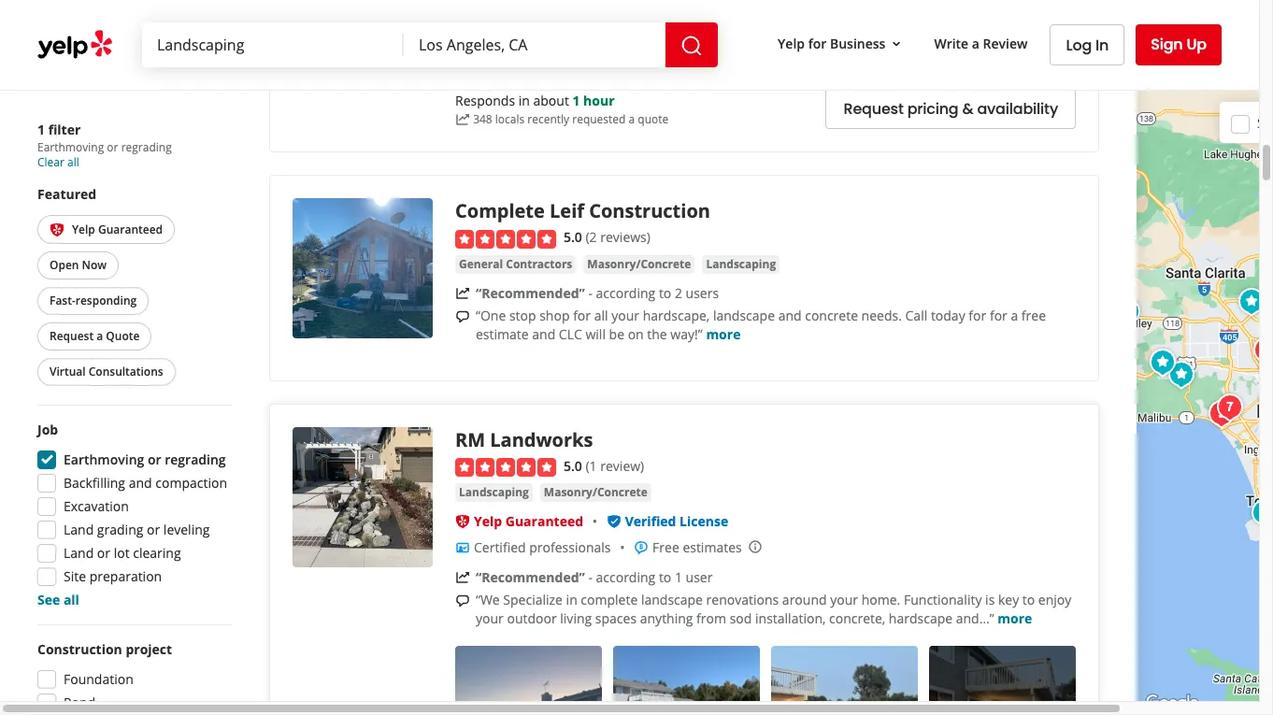 Task type: describe. For each thing, give the bounding box(es) containing it.
1 horizontal spatial landscaping
[[706, 256, 776, 272]]

and…"
[[956, 610, 995, 628]]

rangel landscapes image
[[1203, 396, 1240, 433]]

celtic nature landscape design image
[[1248, 332, 1274, 369]]

certified
[[474, 539, 526, 557]]

complete
[[455, 199, 545, 224]]

sign
[[1151, 34, 1183, 55]]

open now button
[[37, 252, 119, 280]]

- for - according to 2 users
[[589, 284, 593, 302]]

about
[[533, 92, 569, 109]]

request for request pricing & availability
[[844, 98, 904, 120]]

now
[[82, 258, 107, 273]]

concrete,
[[830, 610, 886, 628]]

or inside 1 filter earthmoving or regrading clear all
[[107, 139, 118, 155]]

fast-
[[50, 293, 76, 309]]

for up the clc
[[573, 307, 591, 324]]

none field near
[[419, 35, 651, 55]]

16 verified v2 image
[[607, 514, 622, 529]]

responds
[[455, 92, 515, 109]]

verified license
[[625, 513, 729, 530]]

benchmark affordable landscaping image
[[1144, 344, 1182, 382]]

clearing
[[133, 545, 181, 562]]

more for complete leif construction
[[706, 325, 741, 343]]

landscape inside the "one stop shop for all your hardscape, landscape and concrete needs. call today for for a free estimate and clc will be on the way!"
[[713, 307, 775, 324]]

call
[[906, 307, 928, 324]]

land or lot clearing
[[64, 545, 181, 562]]

"recommended" for "recommended" - according to 2 users
[[476, 284, 585, 302]]

5.0 (2 reviews)
[[564, 229, 651, 246]]

land for land or lot clearing
[[64, 545, 94, 562]]

log in
[[1066, 34, 1109, 56]]

fast-responding
[[50, 293, 137, 309]]

complete leif construction link
[[455, 199, 711, 224]]

general contractors link
[[455, 255, 576, 274]]

virtual consultations button
[[37, 359, 175, 387]]

regrading inside group
[[165, 451, 226, 469]]

land grading or leveling
[[64, 521, 210, 539]]

complete leif construction image
[[1109, 294, 1146, 331]]

all inside group
[[63, 591, 79, 609]]

request pricing & availability button
[[826, 88, 1076, 129]]

16 trending v2 image for "recommended" - according to 1 user
[[455, 570, 470, 585]]

amado landscaping image
[[1252, 436, 1274, 473]]

masonry/concrete link for landworks
[[540, 484, 652, 502]]

2 horizontal spatial and
[[779, 307, 802, 324]]

to inside "we specialize in complete landscape renovations around your home. functionality is key to enjoy your outdoor living spaces anything from sod installation, concrete, hardscape and…"
[[1023, 591, 1035, 609]]

Near text field
[[419, 35, 651, 55]]

grading
[[97, 521, 143, 539]]

"we specialize in complete landscape renovations around your home. functionality is key to enjoy your outdoor living spaces anything from sod installation, concrete, hardscape and…"
[[476, 591, 1072, 628]]

specialize
[[503, 591, 563, 609]]

- for - according to 1 user
[[589, 569, 593, 587]]

"one stop shop for all your hardscape, landscape and concrete needs. call today for for a free estimate and clc will be on the way!"
[[476, 307, 1046, 343]]

1 vertical spatial guaranteed
[[506, 513, 584, 530]]

featured
[[37, 185, 96, 203]]

0 horizontal spatial landscaping link
[[455, 484, 533, 502]]

request pricing & availability
[[844, 98, 1059, 120]]

search image
[[681, 34, 703, 57]]

today
[[931, 307, 966, 324]]

leif
[[550, 199, 584, 224]]

hardscape,
[[643, 307, 710, 324]]

all inside the "one stop shop for all your hardscape, landscape and concrete needs. call today for for a free estimate and clc will be on the way!"
[[594, 307, 608, 324]]

backfilling and compaction
[[64, 474, 227, 492]]

project
[[126, 641, 172, 659]]

"one
[[476, 307, 506, 324]]

reviews)
[[601, 229, 651, 246]]

more link for complete leif construction
[[706, 325, 741, 343]]

be
[[609, 325, 625, 343]]

responding
[[76, 293, 137, 309]]

16 speech v2 image for complete
[[455, 309, 470, 324]]

log in link
[[1051, 24, 1125, 65]]

yelp guaranteed inside featured group
[[72, 222, 163, 238]]

google image
[[1142, 691, 1204, 715]]

concrete
[[805, 307, 858, 324]]

supergreen landscape image
[[1254, 383, 1274, 421]]

0 horizontal spatial landscaping
[[459, 485, 529, 501]]

masonry/concrete for leif
[[588, 256, 691, 272]]

way!"
[[671, 325, 703, 343]]

foundation
[[64, 671, 134, 689]]

needs.
[[862, 307, 902, 324]]

all inside 1 filter earthmoving or regrading clear all
[[67, 154, 79, 170]]

living
[[560, 610, 592, 628]]

5 star rating image for complete
[[455, 230, 556, 249]]

land for land grading or leveling
[[64, 521, 94, 539]]

filter
[[48, 121, 81, 138]]

general contractors
[[459, 256, 573, 272]]

group containing job
[[32, 421, 232, 610]]

free estimates
[[653, 539, 742, 557]]

your inside the "one stop shop for all your hardscape, landscape and concrete needs. call today for for a free estimate and clc will be on the way!"
[[612, 307, 640, 324]]

a inside 'link'
[[972, 34, 980, 52]]

earthmoving inside group
[[64, 451, 144, 469]]

job
[[37, 421, 58, 439]]

site
[[64, 568, 86, 586]]

estimates
[[683, 539, 742, 557]]

compass landscape construction inc. image
[[1246, 495, 1274, 532]]

to for 2
[[659, 284, 672, 302]]

write
[[935, 34, 969, 52]]

verified license button
[[625, 513, 729, 530]]

1 horizontal spatial yelp guaranteed button
[[474, 513, 584, 530]]

is
[[986, 591, 995, 609]]

landscape inside "we specialize in complete landscape renovations around your home. functionality is key to enjoy your outdoor living spaces anything from sod installation, concrete, hardscape and…"
[[641, 591, 703, 609]]

clear
[[37, 154, 64, 170]]

map region
[[1109, 68, 1274, 715]]

according for - according to 2 users
[[596, 284, 656, 302]]

348 locals recently requested a quote
[[473, 111, 669, 127]]

locals
[[495, 111, 525, 127]]

certified professionals
[[474, 539, 611, 557]]

the
[[647, 325, 667, 343]]

log
[[1066, 34, 1092, 56]]

sod
[[730, 610, 752, 628]]

rm landworks
[[455, 427, 593, 452]]

enjoy
[[1039, 591, 1072, 609]]

complete leif construction image
[[293, 199, 433, 339]]

installation,
[[756, 610, 826, 628]]

earthmoving or regrading
[[64, 451, 226, 469]]

guaranteed inside featured group
[[98, 222, 163, 238]]

a inside the "one stop shop for all your hardscape, landscape and concrete needs. call today for for a free estimate and clc will be on the way!"
[[1011, 307, 1019, 324]]

1 16 trending v2 image from the top
[[455, 112, 470, 127]]

anything
[[640, 610, 693, 628]]

1 horizontal spatial construction
[[589, 199, 711, 224]]

renovations
[[707, 591, 779, 609]]

sign up link
[[1136, 24, 1222, 65]]

open
[[50, 258, 79, 273]]

0 horizontal spatial landscaping button
[[455, 484, 533, 502]]

5.0 for landworks
[[564, 457, 582, 475]]

construction project
[[37, 641, 172, 659]]

for left 'free'
[[990, 307, 1008, 324]]

16 speech v2 image for rm
[[455, 594, 470, 609]]

1 inside 1 filter earthmoving or regrading clear all
[[37, 121, 45, 138]]

or up backfilling and compaction at the bottom of page
[[148, 451, 161, 469]]

yelp inside button
[[778, 34, 805, 52]]

general
[[459, 256, 503, 272]]

Find text field
[[157, 35, 389, 55]]

more link for rm landworks
[[998, 610, 1033, 628]]



Task type: locate. For each thing, give the bounding box(es) containing it.
0 vertical spatial request
[[844, 98, 904, 120]]

1 vertical spatial more link
[[998, 610, 1033, 628]]

to
[[659, 284, 672, 302], [659, 569, 672, 587], [1023, 591, 1035, 609]]

masonry/concrete link down (1
[[540, 484, 652, 502]]

spaces
[[595, 610, 637, 628]]

2
[[675, 284, 683, 302]]

1 vertical spatial more
[[998, 610, 1033, 628]]

348
[[473, 111, 493, 127]]

1 "recommended" from the top
[[476, 284, 585, 302]]

quote
[[106, 329, 140, 345]]

landscaping button up users
[[703, 255, 780, 274]]

0 vertical spatial in
[[519, 92, 530, 109]]

0 vertical spatial yelp
[[778, 34, 805, 52]]

16 speech v2 image left "one
[[455, 309, 470, 324]]

0 vertical spatial masonry/concrete
[[588, 256, 691, 272]]

None search field
[[142, 22, 722, 67]]

key
[[999, 591, 1019, 609]]

1 vertical spatial 1
[[37, 121, 45, 138]]

on
[[628, 325, 644, 343]]

1 according from the top
[[596, 284, 656, 302]]

quote
[[638, 111, 669, 127]]

masonry/concrete down (1
[[544, 485, 648, 501]]

sm brothers landscape image
[[1211, 389, 1249, 426]]

availability
[[978, 98, 1059, 120]]

in up 'locals'
[[519, 92, 530, 109]]

in inside "we specialize in complete landscape renovations around your home. functionality is key to enjoy your outdoor living spaces anything from sod installation, concrete, hardscape and…"
[[566, 591, 578, 609]]

0 vertical spatial landscaping link
[[703, 255, 780, 274]]

1 16 speech v2 image from the top
[[455, 309, 470, 324]]

land up the 'site' at the left of page
[[64, 545, 94, 562]]

0 horizontal spatial yelp
[[72, 222, 95, 238]]

1 vertical spatial in
[[566, 591, 578, 609]]

0 vertical spatial your
[[612, 307, 640, 324]]

0 vertical spatial masonry/concrete link
[[584, 255, 695, 274]]

1 horizontal spatial guaranteed
[[506, 513, 584, 530]]

1 vertical spatial request
[[50, 329, 94, 345]]

"recommended" up specialize
[[476, 569, 585, 587]]

0 vertical spatial 5.0
[[564, 229, 582, 246]]

5 star rating image for rm
[[455, 458, 556, 477]]

0 horizontal spatial request
[[50, 329, 94, 345]]

1 vertical spatial 16 trending v2 image
[[455, 286, 470, 301]]

2 vertical spatial and
[[129, 474, 152, 492]]

your down "we
[[476, 610, 504, 628]]

virtual
[[50, 364, 86, 380]]

masonry/concrete button down reviews)
[[584, 255, 695, 274]]

1 horizontal spatial landscaping link
[[703, 255, 780, 274]]

1 vertical spatial "recommended"
[[476, 569, 585, 587]]

1 vertical spatial landscaping
[[459, 485, 529, 501]]

landscape up the anything at the right bottom of page
[[641, 591, 703, 609]]

all
[[67, 154, 79, 170], [594, 307, 608, 324], [63, 591, 79, 609]]

16 trending v2 image for "recommended" - according to 2 users
[[455, 286, 470, 301]]

1 left user at the right
[[675, 569, 683, 587]]

2 none field from the left
[[419, 35, 651, 55]]

in
[[519, 92, 530, 109], [566, 591, 578, 609]]

all right see
[[63, 591, 79, 609]]

0 vertical spatial regrading
[[121, 139, 172, 155]]

free
[[653, 539, 680, 557]]

all right clear
[[67, 154, 79, 170]]

1 horizontal spatial yelp guaranteed
[[474, 513, 584, 530]]

masonry/concrete for landworks
[[544, 485, 648, 501]]

16 chevron down v2 image
[[890, 36, 905, 51]]

1 horizontal spatial landscaping button
[[703, 255, 780, 274]]

1 filter earthmoving or regrading clear all
[[37, 121, 172, 170]]

0 vertical spatial and
[[779, 307, 802, 324]]

preparation
[[89, 568, 162, 586]]

1 vertical spatial land
[[64, 545, 94, 562]]

0 vertical spatial 16 trending v2 image
[[455, 112, 470, 127]]

verified
[[625, 513, 677, 530]]

0 vertical spatial guaranteed
[[98, 222, 163, 238]]

hour
[[584, 92, 615, 109]]

yelp up certified at bottom
[[474, 513, 502, 530]]

0 horizontal spatial more link
[[706, 325, 741, 343]]

yelp left business
[[778, 34, 805, 52]]

0 vertical spatial more link
[[706, 325, 741, 343]]

1 vertical spatial your
[[831, 591, 859, 609]]

&
[[963, 98, 974, 120]]

yelp guaranteed button up now
[[37, 215, 175, 244]]

from
[[697, 610, 727, 628]]

for inside yelp for business button
[[809, 34, 827, 52]]

request up virtual
[[50, 329, 94, 345]]

in
[[1096, 34, 1109, 56]]

earthmoving up backfilling
[[64, 451, 144, 469]]

0 vertical spatial masonry/concrete button
[[584, 255, 695, 274]]

iconyelpguaranteedbadgesmall image
[[455, 514, 470, 529], [455, 514, 470, 529]]

yelp guaranteed button inside featured group
[[37, 215, 175, 244]]

5 star rating image
[[455, 230, 556, 249], [455, 458, 556, 477]]

excavation
[[64, 498, 129, 516]]

masonry/concrete link down reviews)
[[584, 255, 695, 274]]

rm landworks link
[[455, 427, 593, 452]]

"recommended" - according to 1 user
[[476, 569, 713, 587]]

1 vertical spatial 5.0
[[564, 457, 582, 475]]

your up be
[[612, 307, 640, 324]]

see
[[37, 591, 60, 609]]

(1
[[586, 457, 597, 475]]

0 horizontal spatial yelp guaranteed
[[72, 222, 163, 238]]

5.0 for leif
[[564, 229, 582, 246]]

"recommended"
[[476, 284, 585, 302], [476, 569, 585, 587]]

lot
[[114, 545, 130, 562]]

open now
[[50, 258, 107, 273]]

0 horizontal spatial in
[[519, 92, 530, 109]]

(2
[[586, 229, 597, 246]]

0 vertical spatial 16 speech v2 image
[[455, 309, 470, 324]]

1 horizontal spatial none field
[[419, 35, 651, 55]]

2 group from the top
[[32, 641, 232, 715]]

pricing
[[908, 98, 959, 120]]

regrading right 'clear all' link
[[121, 139, 172, 155]]

landscaping up certified at bottom
[[459, 485, 529, 501]]

- up complete
[[589, 569, 593, 587]]

will
[[586, 325, 606, 343]]

1 vertical spatial all
[[594, 307, 608, 324]]

stop
[[510, 307, 536, 324]]

0 horizontal spatial yelp guaranteed button
[[37, 215, 175, 244]]

"recommended" for "recommended" - according to 1 user
[[476, 569, 585, 587]]

your up concrete,
[[831, 591, 859, 609]]

1 horizontal spatial more
[[998, 610, 1033, 628]]

1 horizontal spatial yelp
[[474, 513, 502, 530]]

fast-responding button
[[37, 287, 149, 316]]

landscaping link up users
[[703, 255, 780, 274]]

more down key
[[998, 610, 1033, 628]]

1 vertical spatial landscaping button
[[455, 484, 533, 502]]

masonry/concrete link
[[584, 255, 695, 274], [540, 484, 652, 502]]

16 speech v2 image left "we
[[455, 594, 470, 609]]

landscape down users
[[713, 307, 775, 324]]

pristine gardenscape image
[[1163, 356, 1200, 394]]

2 vertical spatial to
[[1023, 591, 1035, 609]]

more for rm landworks
[[998, 610, 1033, 628]]

0 vertical spatial -
[[589, 284, 593, 302]]

featured group
[[34, 185, 232, 390]]

for
[[809, 34, 827, 52], [573, 307, 591, 324], [969, 307, 987, 324], [990, 307, 1008, 324]]

yelp guaranteed button
[[37, 215, 175, 244], [474, 513, 584, 530]]

more link down key
[[998, 610, 1033, 628]]

construction inside group
[[37, 641, 122, 659]]

2 - from the top
[[589, 569, 593, 587]]

1 horizontal spatial landscape
[[713, 307, 775, 324]]

and left concrete
[[779, 307, 802, 324]]

2 "recommended" from the top
[[476, 569, 585, 587]]

16 certified professionals v2 image
[[455, 541, 470, 556]]

construction up foundation
[[37, 641, 122, 659]]

"we
[[476, 591, 500, 609]]

l a plants image
[[1256, 381, 1274, 418]]

according up be
[[596, 284, 656, 302]]

2 vertical spatial all
[[63, 591, 79, 609]]

1 horizontal spatial in
[[566, 591, 578, 609]]

0 vertical spatial all
[[67, 154, 79, 170]]

business
[[830, 34, 886, 52]]

"recommended" - according to 2 users
[[476, 284, 719, 302]]

none field find
[[157, 35, 389, 55]]

16 trending v2 image down 16 certified professionals v2 'image'
[[455, 570, 470, 585]]

landscaping button up certified at bottom
[[455, 484, 533, 502]]

write a review link
[[927, 27, 1036, 60]]

2 horizontal spatial 1
[[675, 569, 683, 587]]

1 vertical spatial and
[[532, 325, 556, 343]]

1 - from the top
[[589, 284, 593, 302]]

- up will
[[589, 284, 593, 302]]

2 5.0 from the top
[[564, 457, 582, 475]]

0 horizontal spatial construction
[[37, 641, 122, 659]]

according
[[596, 284, 656, 302], [596, 569, 656, 587]]

construction up reviews)
[[589, 199, 711, 224]]

for right today
[[969, 307, 987, 324]]

california green dreams image
[[1254, 349, 1274, 386]]

yelp right "16 yelp guaranteed v2" icon
[[72, 222, 95, 238]]

yelp guaranteed up the certified professionals
[[474, 513, 584, 530]]

5.0 left (1
[[564, 457, 582, 475]]

1 left filter
[[37, 121, 45, 138]]

0 vertical spatial yelp guaranteed button
[[37, 215, 175, 244]]

0 vertical spatial construction
[[589, 199, 711, 224]]

or left lot
[[97, 545, 110, 562]]

16 trending v2 image left 348
[[455, 112, 470, 127]]

16 speech v2 image
[[455, 309, 470, 324], [455, 594, 470, 609]]

more link right way!"
[[706, 325, 741, 343]]

guaranteed up now
[[98, 222, 163, 238]]

your
[[612, 307, 640, 324], [831, 591, 859, 609], [476, 610, 504, 628]]

backfilling
[[64, 474, 125, 492]]

site preparation
[[64, 568, 162, 586]]

2 16 speech v2 image from the top
[[455, 594, 470, 609]]

more right way!"
[[706, 325, 741, 343]]

1 none field from the left
[[157, 35, 389, 55]]

rm
[[455, 427, 485, 452]]

0 vertical spatial according
[[596, 284, 656, 302]]

landscape
[[713, 307, 775, 324], [641, 591, 703, 609]]

or up clearing
[[147, 521, 160, 539]]

2 vertical spatial your
[[476, 610, 504, 628]]

16 free estimates v2 image
[[634, 541, 649, 556]]

consultations
[[89, 364, 163, 380]]

yelp guaranteed button up the certified professionals
[[474, 513, 584, 530]]

1 group from the top
[[32, 421, 232, 610]]

0 vertical spatial landscape
[[713, 307, 775, 324]]

"recommended" up stop
[[476, 284, 585, 302]]

in up living on the bottom of page
[[566, 591, 578, 609]]

request
[[844, 98, 904, 120], [50, 329, 94, 345]]

2 16 trending v2 image from the top
[[455, 286, 470, 301]]

0 vertical spatial more
[[706, 325, 741, 343]]

1 vertical spatial yelp guaranteed button
[[474, 513, 584, 530]]

5 star rating image up the general contractors
[[455, 230, 556, 249]]

or
[[107, 139, 118, 155], [148, 451, 161, 469], [147, 521, 160, 539], [97, 545, 110, 562]]

0 vertical spatial to
[[659, 284, 672, 302]]

1 vertical spatial 5 star rating image
[[455, 458, 556, 477]]

professionals
[[530, 539, 611, 557]]

contractors
[[506, 256, 573, 272]]

yelp
[[778, 34, 805, 52], [72, 222, 95, 238], [474, 513, 502, 530]]

0 horizontal spatial landscape
[[641, 591, 703, 609]]

more
[[706, 325, 741, 343], [998, 610, 1033, 628]]

5.0 left (2
[[564, 229, 582, 246]]

landscaping up users
[[706, 256, 776, 272]]

masonry/concrete button for leif
[[584, 255, 695, 274]]

2 according from the top
[[596, 569, 656, 587]]

users
[[686, 284, 719, 302]]

0 vertical spatial earthmoving
[[37, 139, 104, 155]]

request for request a quote
[[50, 329, 94, 345]]

outdoor
[[507, 610, 557, 628]]

1 vertical spatial according
[[596, 569, 656, 587]]

more link
[[706, 325, 741, 343], [998, 610, 1033, 628]]

shop
[[540, 307, 570, 324]]

None field
[[157, 35, 389, 55], [419, 35, 651, 55]]

0 horizontal spatial more
[[706, 325, 741, 343]]

0 vertical spatial land
[[64, 521, 94, 539]]

to right key
[[1023, 591, 1035, 609]]

1 horizontal spatial your
[[612, 307, 640, 324]]

1 vertical spatial yelp
[[72, 222, 95, 238]]

1 up 348 locals recently requested a quote
[[573, 92, 580, 109]]

according up complete
[[596, 569, 656, 587]]

yelp inside featured group
[[72, 222, 95, 238]]

for left business
[[809, 34, 827, 52]]

regrading up compaction
[[165, 451, 226, 469]]

request inside featured group
[[50, 329, 94, 345]]

0 vertical spatial "recommended"
[[476, 284, 585, 302]]

landworks
[[490, 427, 593, 452]]

2 horizontal spatial your
[[831, 591, 859, 609]]

1 vertical spatial masonry/concrete link
[[540, 484, 652, 502]]

clear all link
[[37, 154, 79, 170]]

1 vertical spatial 16 speech v2 image
[[455, 594, 470, 609]]

sea
[[1258, 114, 1274, 131]]

landscaping link up certified at bottom
[[455, 484, 533, 502]]

2 vertical spatial 1
[[675, 569, 683, 587]]

0 vertical spatial yelp guaranteed
[[72, 222, 163, 238]]

1 vertical spatial group
[[32, 641, 232, 715]]

complete
[[581, 591, 638, 609]]

up
[[1187, 34, 1207, 55]]

masonry/concrete button down (1
[[540, 484, 652, 502]]

land down excavation
[[64, 521, 94, 539]]

rm landworks image
[[293, 427, 433, 567]]

to for 1
[[659, 569, 672, 587]]

user
[[686, 569, 713, 587]]

yelp guaranteed up now
[[72, 222, 163, 238]]

0 vertical spatial 1
[[573, 92, 580, 109]]

masonry/concrete link for leif
[[584, 255, 695, 274]]

masonry/concrete down reviews)
[[588, 256, 691, 272]]

masonry/concrete button for landworks
[[540, 484, 652, 502]]

1 horizontal spatial 1
[[573, 92, 580, 109]]

2 vertical spatial 16 trending v2 image
[[455, 570, 470, 585]]

5 star rating image down the rm landworks
[[455, 458, 556, 477]]

and down shop
[[532, 325, 556, 343]]

1 5.0 from the top
[[564, 229, 582, 246]]

16 yelp guaranteed v2 image
[[50, 223, 65, 238]]

write a review
[[935, 34, 1028, 52]]

0 horizontal spatial and
[[129, 474, 152, 492]]

3 16 trending v2 image from the top
[[455, 570, 470, 585]]

1 vertical spatial masonry/concrete button
[[540, 484, 652, 502]]

picture build image
[[1233, 283, 1270, 321]]

1 vertical spatial -
[[589, 569, 593, 587]]

according for - according to 1 user
[[596, 569, 656, 587]]

request a quote
[[50, 329, 140, 345]]

to left 2
[[659, 284, 672, 302]]

request left pricing
[[844, 98, 904, 120]]

16 trending v2 image
[[455, 112, 470, 127], [455, 286, 470, 301], [455, 570, 470, 585]]

see all
[[37, 591, 79, 609]]

1 horizontal spatial request
[[844, 98, 904, 120]]

group containing construction project
[[32, 641, 232, 715]]

guaranteed up the certified professionals
[[506, 513, 584, 530]]

requested
[[573, 111, 626, 127]]

1 vertical spatial yelp guaranteed
[[474, 513, 584, 530]]

info icon image
[[748, 540, 763, 555], [748, 540, 763, 555]]

1 vertical spatial construction
[[37, 641, 122, 659]]

earthmoving inside 1 filter earthmoving or regrading clear all
[[37, 139, 104, 155]]

or right 'clear all' link
[[107, 139, 118, 155]]

group
[[32, 421, 232, 610], [32, 641, 232, 715]]

all up will
[[594, 307, 608, 324]]

1 horizontal spatial and
[[532, 325, 556, 343]]

0 vertical spatial 5 star rating image
[[455, 230, 556, 249]]

0 vertical spatial landscaping
[[706, 256, 776, 272]]

2 land from the top
[[64, 545, 94, 562]]

2 horizontal spatial yelp
[[778, 34, 805, 52]]

1 land from the top
[[64, 521, 94, 539]]

earthmoving down filter
[[37, 139, 104, 155]]

2 5 star rating image from the top
[[455, 458, 556, 477]]

0 vertical spatial landscaping button
[[703, 255, 780, 274]]

1 vertical spatial earthmoving
[[64, 451, 144, 469]]

1 vertical spatial landscape
[[641, 591, 703, 609]]

landscaping link
[[703, 255, 780, 274], [455, 484, 533, 502]]

0 vertical spatial group
[[32, 421, 232, 610]]

1 5 star rating image from the top
[[455, 230, 556, 249]]

regrading inside 1 filter earthmoving or regrading clear all
[[121, 139, 172, 155]]

review
[[983, 34, 1028, 52]]

0 horizontal spatial your
[[476, 610, 504, 628]]

0 horizontal spatial guaranteed
[[98, 222, 163, 238]]

a inside button
[[97, 329, 103, 345]]

to down free
[[659, 569, 672, 587]]

0 horizontal spatial 1
[[37, 121, 45, 138]]

16 trending v2 image down general
[[455, 286, 470, 301]]

and down earthmoving or regrading
[[129, 474, 152, 492]]



Task type: vqa. For each thing, say whether or not it's contained in the screenshot.
of
no



